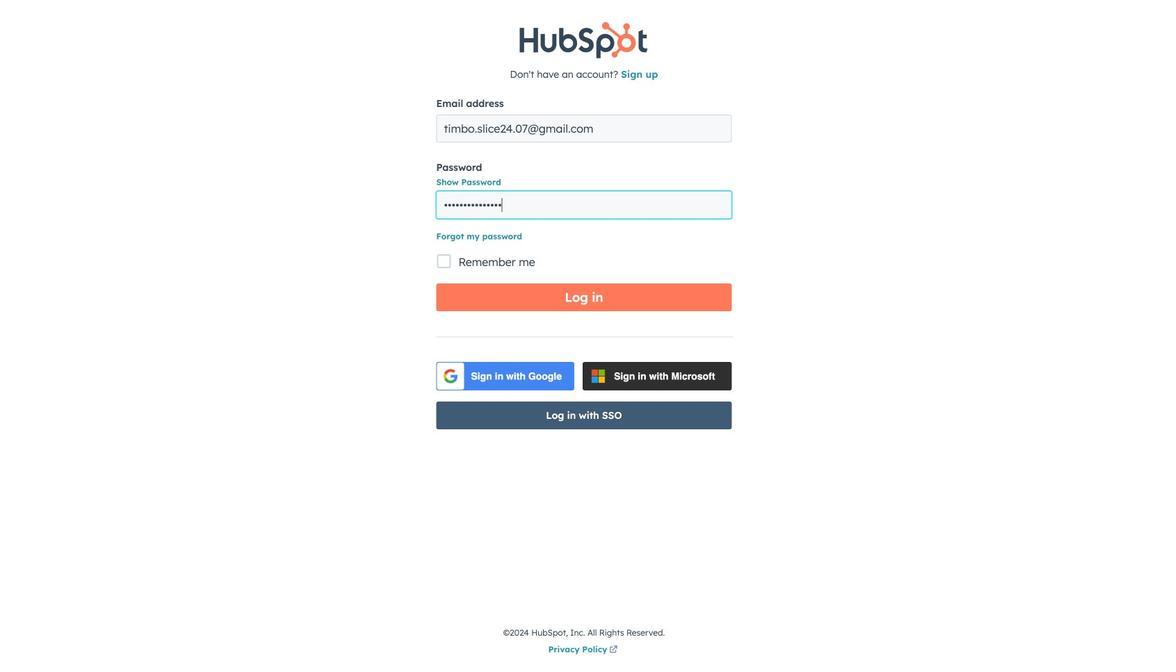 Task type: locate. For each thing, give the bounding box(es) containing it.
None email field
[[436, 115, 732, 143]]

None password field
[[436, 191, 732, 219]]

link opens in a new window image
[[609, 643, 618, 659]]



Task type: describe. For each thing, give the bounding box(es) containing it.
link opens in a new window image
[[609, 647, 618, 655]]



Task type: vqa. For each thing, say whether or not it's contained in the screenshot.
Link opens in a new window icon
yes



